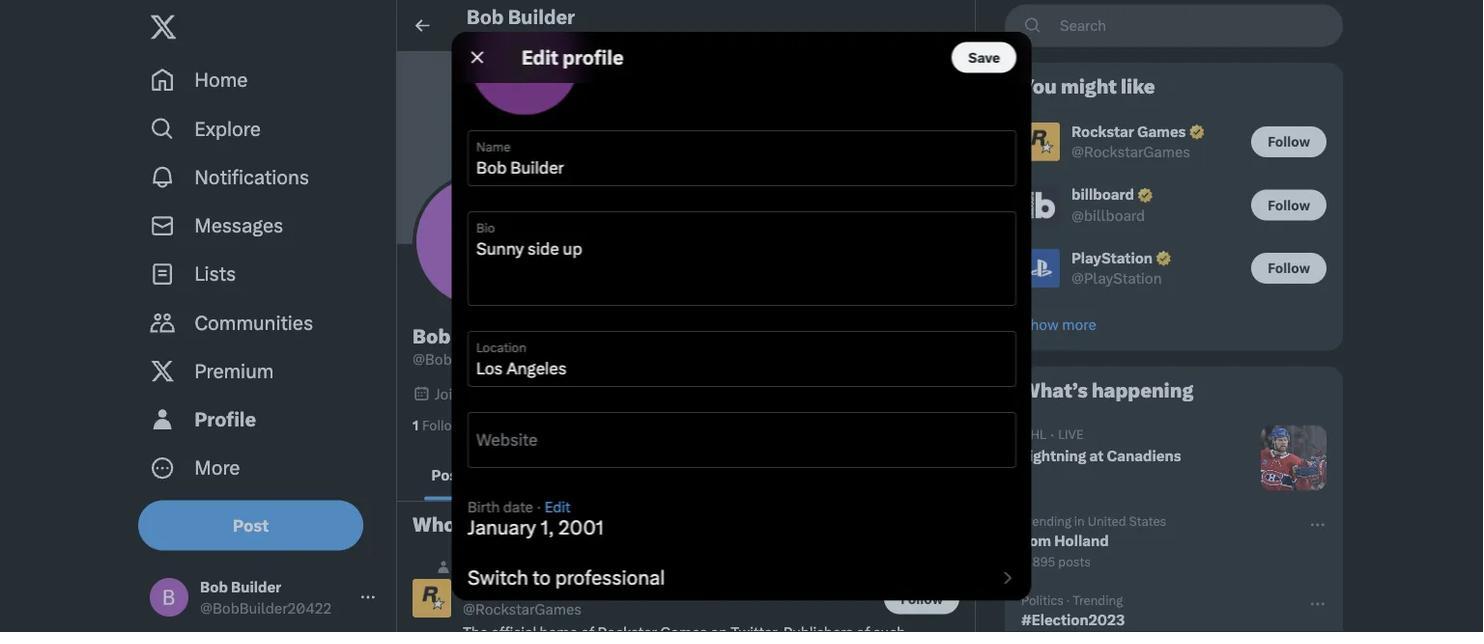 Task type: locate. For each thing, give the bounding box(es) containing it.
what's happening
[[1021, 379, 1193, 403]]

@rockstargames link down switch
[[463, 600, 582, 620]]

@rockstargames inside home timeline "element"
[[463, 601, 582, 619]]

games inside home timeline "element"
[[529, 581, 577, 598]]

edit left profile
[[521, 46, 558, 69]]

rockstar
[[1071, 123, 1134, 140], [463, 581, 525, 598]]

rockstar games link
[[1071, 122, 1206, 143], [463, 580, 597, 600]]

@rockstargames link for verified account icon in home timeline "element"
[[463, 600, 582, 620]]

· for #election2023
[[1066, 594, 1070, 609]]

verified account image inside home timeline "element"
[[579, 581, 597, 599]]

edit inside birth date · edit january 1, 2001
[[544, 498, 570, 516]]

1 vertical spatial bob
[[413, 326, 450, 349]]

bob
[[467, 5, 504, 29], [413, 326, 450, 349], [200, 579, 228, 596]]

0 vertical spatial @rockstargames
[[1071, 144, 1190, 161]]

verified account image for @rockstargames
[[579, 581, 597, 599]]

trending
[[1021, 515, 1071, 530], [1073, 594, 1123, 609]]

to inside group
[[532, 567, 550, 590]]

1 horizontal spatial posts
[[1058, 555, 1091, 570]]

rockstar games link for verified account image @rockstargames link
[[1071, 122, 1206, 143]]

verified account image for @playstation
[[1155, 250, 1173, 268]]

· right nhl
[[1050, 427, 1054, 444]]

to
[[460, 514, 480, 537], [532, 567, 550, 590]]

states
[[1129, 515, 1166, 530]]

to for professional
[[532, 567, 550, 590]]

to right who
[[460, 514, 480, 537]]

to for follow
[[460, 514, 480, 537]]

billboard
[[1071, 186, 1134, 203]]

0 horizontal spatial bob builder @bobbuilder20422
[[200, 579, 332, 617]]

1 vertical spatial @rockstargames
[[463, 601, 582, 619]]

0 horizontal spatial posts
[[478, 32, 510, 47]]

bob builder @bobbuilder20422
[[413, 326, 544, 369], [200, 579, 332, 617]]

media link
[[761, 450, 871, 501]]

0 vertical spatial games
[[1137, 123, 1186, 140]]

0 horizontal spatial @rockstargames link
[[463, 600, 582, 620]]

games
[[1137, 123, 1186, 140], [529, 581, 577, 598]]

bob builder @bobbuilder20422 up joined
[[413, 326, 544, 369]]

1 vertical spatial 0
[[500, 417, 509, 434]]

games down follows
[[529, 581, 577, 598]]

1 vertical spatial edit
[[544, 498, 570, 516]]

@rockstargames down switch
[[463, 601, 582, 619]]

builder down post link at the left bottom of the page
[[231, 579, 281, 596]]

1 horizontal spatial @bobbuilder20422
[[413, 351, 544, 369]]

tab list
[[397, 450, 975, 501]]

birth date · edit january 1, 2001
[[467, 498, 604, 540]]

@billboard
[[1071, 207, 1145, 224]]

0 vertical spatial posts
[[478, 32, 510, 47]]

1 vertical spatial @rockstargames link
[[463, 600, 582, 620]]

1 vertical spatial games
[[529, 581, 577, 598]]

@bobbuilder20422 up joined
[[413, 351, 544, 369]]

0 horizontal spatial rockstar games link
[[463, 580, 597, 600]]

1 vertical spatial posts
[[1058, 555, 1091, 570]]

rockstar games link down like
[[1071, 122, 1206, 143]]

0 vertical spatial bob builder @bobbuilder20422
[[413, 326, 544, 369]]

follow for verified account icon inside billboard link's follow button
[[1268, 197, 1310, 213]]

0 vertical spatial @rockstargames link
[[1071, 143, 1190, 162]]

1 horizontal spatial to
[[532, 567, 550, 590]]

1 horizontal spatial rockstar games link
[[1071, 122, 1206, 143]]

verified account image
[[1136, 186, 1154, 205], [1155, 250, 1173, 268], [579, 581, 597, 599]]

0 vertical spatial rockstar
[[1071, 123, 1134, 140]]

tom
[[1021, 533, 1051, 550]]

· left edit button
[[536, 498, 540, 516]]

verified account image down 2001
[[579, 581, 597, 599]]

0 horizontal spatial 0
[[467, 32, 475, 47]]

verified account image for @billboard
[[1136, 186, 1154, 205]]

0 vertical spatial verified account image
[[1136, 186, 1154, 205]]

1 vertical spatial rockstar games link
[[463, 580, 597, 600]]

0 vertical spatial bob
[[467, 5, 504, 29]]

rockstar games
[[1071, 123, 1186, 140], [463, 581, 577, 598]]

1 horizontal spatial 0
[[500, 417, 509, 434]]

0 horizontal spatial rockstar games
[[463, 581, 577, 598]]

1 vertical spatial @bobbuilder20422
[[200, 600, 332, 617]]

· inside birth date · edit january 1, 2001
[[536, 498, 540, 516]]

@rockstargames
[[1071, 144, 1190, 161], [463, 601, 582, 619]]

builder up joined november 2023
[[454, 326, 524, 349]]

you might like
[[1021, 75, 1155, 99]]

games for verified account icon in home timeline "element"
[[529, 581, 577, 598]]

games for verified account image
[[1137, 123, 1186, 140]]

follow
[[1268, 134, 1310, 150], [1268, 197, 1310, 213], [1268, 260, 1310, 277], [901, 591, 943, 608]]

trending in united states tom holland 6,895 posts
[[1021, 515, 1166, 570]]

rockstar games link down follows
[[463, 580, 597, 600]]

posts left edit profile
[[478, 32, 510, 47]]

explore link
[[138, 105, 388, 153]]

None text field
[[476, 440, 1007, 460]]

trending up #election2023
[[1073, 594, 1123, 609]]

rockstar down the spotify
[[463, 581, 525, 598]]

0 vertical spatial builder
[[508, 5, 575, 29]]

profile
[[194, 409, 256, 432]]

edit
[[521, 46, 558, 69], [544, 498, 570, 516]]

birth
[[467, 498, 499, 516]]

rockstar for verified account image
[[1071, 123, 1134, 140]]

0 horizontal spatial verified account image
[[579, 581, 597, 599]]

0 vertical spatial @bobbuilder20422
[[413, 351, 544, 369]]

rockstar inside home timeline "element"
[[463, 581, 525, 598]]

in
[[1074, 515, 1085, 530]]

rockstar games down follows
[[463, 581, 577, 598]]

0 horizontal spatial to
[[460, 514, 480, 537]]

@rockstargames link for verified account image
[[1071, 143, 1190, 162]]

2 horizontal spatial verified account image
[[1155, 250, 1173, 268]]

messages
[[194, 214, 283, 238]]

0 vertical spatial ·
[[1050, 427, 1054, 444]]

rockstar down might
[[1071, 123, 1134, 140]]

1 horizontal spatial rockstar
[[1071, 123, 1134, 140]]

@rockstargames for verified account icon in home timeline "element"
[[463, 601, 582, 619]]

0 vertical spatial to
[[460, 514, 480, 537]]

premium
[[194, 360, 274, 383]]

1 vertical spatial trending
[[1073, 594, 1123, 609]]

1 horizontal spatial trending
[[1073, 594, 1123, 609]]

premium link
[[138, 347, 388, 396]]

verified account image up @playstation link
[[1155, 250, 1173, 268]]

0 horizontal spatial rockstar
[[463, 581, 525, 598]]

posts down holland
[[1058, 555, 1091, 570]]

follow inside home timeline "element"
[[901, 591, 943, 608]]

1 vertical spatial rockstar
[[463, 581, 525, 598]]

save button
[[951, 42, 1016, 73]]

1 horizontal spatial @rockstargames link
[[1071, 143, 1190, 162]]

0 horizontal spatial bob
[[200, 579, 228, 596]]

verified account image up @billboard
[[1136, 186, 1154, 205]]

@rockstargames link
[[1071, 143, 1190, 162], [463, 600, 582, 620]]

1 horizontal spatial ·
[[1050, 427, 1054, 444]]

follow for follow button associated with verified account image
[[1268, 134, 1310, 150]]

1 horizontal spatial @rockstargames
[[1071, 144, 1190, 161]]

follow for verified account icon in playstation link follow button
[[1268, 260, 1310, 277]]

playstation
[[1071, 249, 1153, 267]]

playstation link
[[1071, 248, 1173, 269]]

happening
[[1092, 379, 1193, 403]]

· for lightning at canadiens
[[1050, 427, 1054, 444]]

rockstar inside who to follow section
[[1071, 123, 1134, 140]]

2 vertical spatial ·
[[1066, 594, 1070, 609]]

follow button inside home timeline "element"
[[884, 584, 959, 615]]

politics
[[1021, 594, 1064, 609]]

0 vertical spatial trending
[[1021, 515, 1071, 530]]

rockstar games down like
[[1071, 123, 1186, 140]]

@bobbuilder20422
[[413, 351, 544, 369], [200, 600, 332, 617]]

games inside who to follow section
[[1137, 123, 1186, 140]]

nhl
[[1021, 428, 1046, 443]]

to inside home timeline "element"
[[460, 514, 480, 537]]

#election2023
[[1021, 612, 1125, 630]]

communities link
[[138, 299, 388, 347]]

posts link
[[397, 450, 505, 501]]

@rockstargames up billboard link
[[1071, 144, 1190, 161]]

replies
[[539, 467, 589, 484]]

0 horizontal spatial games
[[529, 581, 577, 598]]

@rockstargames link up billboard link
[[1071, 143, 1190, 162]]

2 horizontal spatial bob
[[467, 5, 504, 29]]

1 vertical spatial to
[[532, 567, 550, 590]]

· inside nhl · live lightning at canadiens
[[1050, 427, 1054, 444]]

@rockstargames inside who to follow section
[[1071, 144, 1190, 161]]

spotify follows
[[463, 560, 554, 575]]

follow button for verified account image
[[1251, 126, 1327, 157]]

edit up 1,
[[544, 498, 570, 516]]

1 horizontal spatial bob builder @bobbuilder20422
[[413, 326, 544, 369]]

· inside politics · trending #election2023
[[1066, 594, 1070, 609]]

bob builder @bobbuilder20422 down post link at the left bottom of the page
[[200, 579, 332, 617]]

trending up 'tom'
[[1021, 515, 1071, 530]]

rockstar games inside home timeline "element"
[[463, 581, 577, 598]]

follow button
[[1251, 126, 1327, 157], [1251, 190, 1327, 221], [1251, 253, 1327, 284], [884, 584, 959, 615]]

· up #election2023
[[1066, 594, 1070, 609]]

group
[[0, 0, 1483, 633]]

who
[[413, 514, 456, 537]]

@bobbuilder20422 down post link at the left bottom of the page
[[200, 600, 332, 617]]

games left verified account image
[[1137, 123, 1186, 140]]

@billboard link
[[1071, 206, 1145, 225]]

highlights
[[658, 467, 727, 484]]

1 vertical spatial rockstar games
[[463, 581, 577, 598]]

trending inside trending in united states tom holland 6,895 posts
[[1021, 515, 1071, 530]]

0
[[467, 32, 475, 47], [500, 417, 509, 434]]

rockstar games link for verified account icon in home timeline "element"'s @rockstargames link
[[463, 580, 597, 600]]

builder up edit profile
[[508, 5, 575, 29]]

to right switch
[[532, 567, 550, 590]]

primary navigation
[[138, 56, 388, 493]]

follow button for verified account icon inside billboard link
[[1251, 190, 1327, 221]]

january
[[467, 517, 536, 540]]

1 horizontal spatial rockstar games
[[1071, 123, 1186, 140]]

1 horizontal spatial bob
[[413, 326, 450, 349]]

dialog
[[0, 0, 1483, 633]]

verified account image inside billboard link
[[1136, 186, 1154, 205]]

0 vertical spatial edit
[[521, 46, 558, 69]]

bio
[[476, 220, 495, 235]]

2 vertical spatial builder
[[231, 579, 281, 596]]

·
[[1050, 427, 1054, 444], [536, 498, 540, 516], [1066, 594, 1070, 609]]

1 vertical spatial verified account image
[[1155, 250, 1173, 268]]

0 vertical spatial rockstar games link
[[1071, 122, 1206, 143]]

None text field
[[476, 158, 1007, 178], [476, 359, 1007, 378], [476, 158, 1007, 178], [476, 359, 1007, 378]]

1 vertical spatial ·
[[536, 498, 540, 516]]

0 horizontal spatial trending
[[1021, 515, 1071, 530]]

0 horizontal spatial @rockstargames
[[463, 601, 582, 619]]

more
[[1062, 317, 1096, 334]]

0 horizontal spatial @bobbuilder20422
[[200, 600, 332, 617]]

bob builder @bobbuilder20422 inside home timeline "element"
[[413, 326, 544, 369]]

posts
[[478, 32, 510, 47], [1058, 555, 1091, 570]]

1 horizontal spatial verified account image
[[1136, 186, 1154, 205]]

builder
[[508, 5, 575, 29], [454, 326, 524, 349], [231, 579, 281, 596]]

2 vertical spatial verified account image
[[579, 581, 597, 599]]

follows
[[510, 560, 554, 575]]

date
[[503, 498, 533, 516]]

0 vertical spatial rockstar games
[[1071, 123, 1186, 140]]

verified account image inside playstation link
[[1155, 250, 1173, 268]]

0 horizontal spatial ·
[[536, 498, 540, 516]]

0 vertical spatial 0
[[467, 32, 475, 47]]

trending inside politics · trending #election2023
[[1073, 594, 1123, 609]]

@playstation link
[[1071, 269, 1162, 289]]

2 horizontal spatial ·
[[1066, 594, 1070, 609]]

1 horizontal spatial games
[[1137, 123, 1186, 140]]



Task type: vqa. For each thing, say whether or not it's contained in the screenshot.
leftmost to
yes



Task type: describe. For each thing, give the bounding box(es) containing it.
profile
[[562, 46, 623, 69]]

name
[[476, 139, 510, 154]]

home timeline element
[[397, 0, 975, 633]]

followers
[[513, 417, 572, 434]]

home
[[194, 69, 248, 92]]

canadiens
[[1107, 448, 1181, 465]]

notifications link
[[138, 153, 388, 202]]

following
[[422, 417, 481, 434]]

6,895
[[1021, 555, 1055, 570]]

show more link
[[1006, 300, 1342, 350]]

holland
[[1054, 533, 1109, 550]]

you
[[1021, 75, 1057, 99]]

joined november 2023
[[435, 386, 589, 403]]

1 vertical spatial builder
[[454, 326, 524, 349]]

joined
[[435, 386, 478, 403]]

switch to professional
[[467, 567, 665, 590]]

dialog containing edit profile
[[0, 0, 1483, 633]]

lists
[[194, 263, 236, 286]]

save
[[968, 49, 1000, 65]]

0 followers
[[500, 417, 572, 434]]

notifications
[[194, 166, 309, 189]]

1,
[[540, 517, 554, 540]]

united
[[1088, 515, 1126, 530]]

media
[[795, 467, 837, 484]]

posts
[[431, 467, 471, 484]]

@rockstargames for verified account image
[[1071, 144, 1190, 161]]

billboard link
[[1071, 185, 1154, 206]]

home link
[[138, 56, 388, 105]]

live
[[1058, 428, 1083, 443]]

bob inside bob builder 0 posts
[[467, 5, 504, 29]]

@playstation
[[1071, 270, 1162, 288]]

show
[[1021, 317, 1059, 334]]

might
[[1061, 75, 1117, 99]]

location
[[476, 340, 526, 355]]

post link
[[138, 501, 363, 551]]

edit button
[[544, 497, 570, 517]]

2001
[[558, 517, 604, 540]]

group containing edit profile
[[0, 0, 1483, 633]]

rockstar games inside who to follow section
[[1071, 123, 1186, 140]]

highlights link
[[623, 450, 761, 501]]

1 following
[[413, 417, 481, 434]]

follow button for verified account icon in home timeline "element"
[[884, 584, 959, 615]]

builder inside bob builder 0 posts
[[508, 5, 575, 29]]

messages link
[[138, 202, 388, 250]]

2 vertical spatial bob
[[200, 579, 228, 596]]

posts inside trending in united states tom holland 6,895 posts
[[1058, 555, 1091, 570]]

website
[[476, 431, 537, 450]]

switch to professional link
[[452, 555, 1031, 602]]

nhl · live lightning at canadiens
[[1021, 427, 1181, 465]]

bob builder 0 posts
[[467, 5, 575, 47]]

switch
[[467, 567, 528, 590]]

politics · trending #election2023
[[1021, 594, 1125, 630]]

0 inside bob builder 0 posts
[[467, 32, 475, 47]]

communities
[[194, 311, 313, 335]]

lightning
[[1021, 448, 1086, 465]]

2023
[[553, 386, 589, 403]]

verified account image
[[1188, 123, 1206, 141]]

explore
[[194, 117, 261, 140]]

Search query text field
[[1048, 5, 1342, 46]]

who to follow
[[413, 514, 543, 537]]

1 vertical spatial bob builder @bobbuilder20422
[[200, 579, 332, 617]]

at
[[1089, 448, 1104, 465]]

who to follow section
[[1006, 64, 1342, 350]]

profile link
[[138, 396, 388, 444]]

Search search field
[[1005, 4, 1343, 47]]

Sunny side up text field
[[476, 239, 1007, 297]]

lists link
[[138, 250, 388, 299]]

post
[[233, 516, 269, 535]]

tab list containing posts
[[397, 450, 975, 501]]

likes link
[[871, 450, 975, 501]]

like
[[1121, 75, 1155, 99]]

what's
[[1021, 379, 1088, 403]]

likes
[[906, 467, 941, 484]]

edit profile
[[521, 46, 623, 69]]

none text field inside group
[[476, 440, 1007, 460]]

show more
[[1021, 317, 1096, 334]]

professional
[[555, 567, 665, 590]]

november
[[481, 386, 550, 403]]

@bobbuilder20422 inside home timeline "element"
[[413, 351, 544, 369]]

posts inside bob builder 0 posts
[[478, 32, 510, 47]]

rockstar for verified account icon in home timeline "element"
[[463, 581, 525, 598]]

spotify
[[463, 560, 507, 575]]

replies link
[[505, 450, 623, 501]]

follow
[[484, 514, 543, 537]]

1
[[413, 417, 419, 434]]

follow button for verified account icon in playstation link
[[1251, 253, 1327, 284]]

follow for follow button within the home timeline "element"
[[901, 591, 943, 608]]



